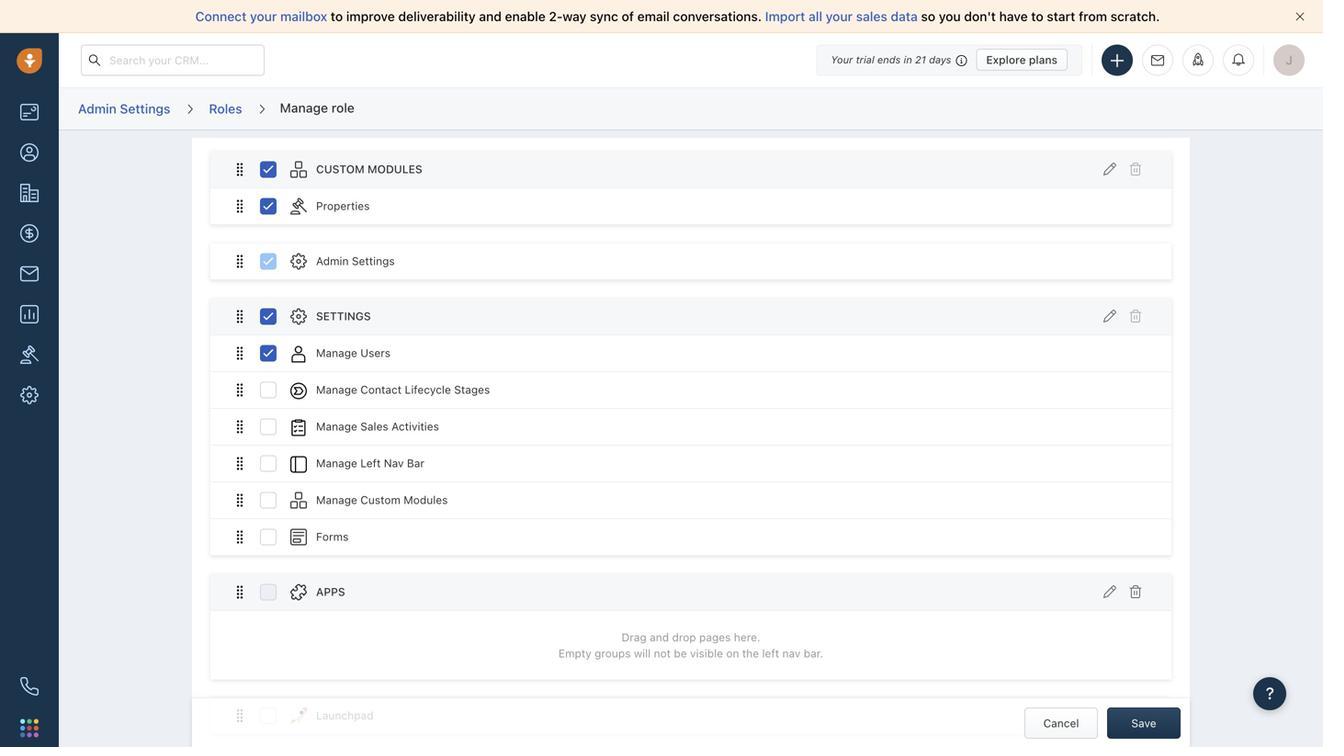 Task type: locate. For each thing, give the bounding box(es) containing it.
1 vertical spatial settings
[[352, 255, 395, 268]]

admin down 'properties' on the top of the page
[[316, 255, 349, 268]]

visible
[[690, 647, 724, 660]]

manage left left
[[316, 457, 358, 470]]

manage
[[280, 100, 328, 115], [316, 347, 358, 360], [316, 384, 358, 396], [316, 420, 358, 433], [316, 457, 358, 470], [316, 494, 358, 507]]

manage for manage custom modules
[[316, 494, 358, 507]]

bar
[[407, 457, 425, 470]]

manage down settings
[[316, 347, 358, 360]]

settings down the "search your crm..." text box
[[120, 101, 170, 116]]

custom
[[361, 494, 401, 507]]

manage users
[[316, 347, 391, 360]]

role
[[332, 100, 355, 115]]

email
[[638, 9, 670, 24]]

of
[[622, 9, 634, 24]]

launchpad
[[316, 709, 374, 722]]

manage sales activities
[[316, 420, 439, 433]]

days
[[930, 54, 952, 66]]

1 your from the left
[[250, 9, 277, 24]]

0 horizontal spatial your
[[250, 9, 277, 24]]

cancel
[[1044, 717, 1080, 730]]

1 horizontal spatial admin
[[316, 255, 349, 268]]

custom modules
[[316, 163, 423, 176]]

bar.
[[804, 647, 824, 660]]

left
[[361, 457, 381, 470]]

to right 'mailbox'
[[331, 9, 343, 24]]

drop
[[673, 631, 697, 644]]

from
[[1079, 9, 1108, 24]]

properties
[[316, 200, 370, 213]]

empty
[[559, 647, 592, 660]]

to
[[331, 9, 343, 24], [1032, 9, 1044, 24]]

1 horizontal spatial your
[[826, 9, 853, 24]]

admin settings
[[78, 101, 170, 116], [316, 255, 395, 268]]

manage contact lifecycle stages
[[316, 384, 490, 396]]

1 to from the left
[[331, 9, 343, 24]]

0 horizontal spatial settings
[[120, 101, 170, 116]]

settings up settings
[[352, 255, 395, 268]]

manage left sales
[[316, 420, 358, 433]]

and
[[479, 9, 502, 24], [650, 631, 669, 644]]

have
[[1000, 9, 1029, 24]]

the
[[743, 647, 760, 660]]

pages
[[700, 631, 731, 644]]

admin down the "search your crm..." text box
[[78, 101, 117, 116]]

what's new image
[[1193, 53, 1205, 66]]

connect your mailbox link
[[195, 9, 331, 24]]

roles
[[209, 101, 242, 116]]

manage down manage users
[[316, 384, 358, 396]]

0 vertical spatial settings
[[120, 101, 170, 116]]

send email image
[[1152, 55, 1165, 66]]

so
[[922, 9, 936, 24]]

your trial ends in 21 days
[[831, 54, 952, 66]]

0 vertical spatial and
[[479, 9, 502, 24]]

properties image
[[20, 346, 39, 364]]

1 vertical spatial admin settings
[[316, 255, 395, 268]]

manage up forms at the bottom of the page
[[316, 494, 358, 507]]

manage left role
[[280, 100, 328, 115]]

start
[[1048, 9, 1076, 24]]

and left enable
[[479, 9, 502, 24]]

settings
[[120, 101, 170, 116], [352, 255, 395, 268]]

admin settings up settings
[[316, 255, 395, 268]]

0 horizontal spatial to
[[331, 9, 343, 24]]

your left 'mailbox'
[[250, 9, 277, 24]]

sync
[[590, 9, 619, 24]]

save button
[[1108, 708, 1181, 739]]

and inside the drag and drop pages here. empty groups will not be visible on the left nav bar.
[[650, 631, 669, 644]]

you
[[939, 9, 961, 24]]

contact
[[361, 384, 402, 396]]

admin
[[78, 101, 117, 116], [316, 255, 349, 268]]

0 horizontal spatial and
[[479, 9, 502, 24]]

0 vertical spatial admin
[[78, 101, 117, 116]]

and up the 'not'
[[650, 631, 669, 644]]

1 horizontal spatial settings
[[352, 255, 395, 268]]

1 horizontal spatial to
[[1032, 9, 1044, 24]]

lifecycle
[[405, 384, 451, 396]]

1 vertical spatial admin
[[316, 255, 349, 268]]

admin settings link
[[77, 95, 171, 123]]

manage for manage contact lifecycle stages
[[316, 384, 358, 396]]

0 vertical spatial admin settings
[[78, 101, 170, 116]]

nav
[[783, 647, 801, 660]]

1 horizontal spatial and
[[650, 631, 669, 644]]

21
[[916, 54, 927, 66]]

all
[[809, 9, 823, 24]]

to left "start"
[[1032, 9, 1044, 24]]

your
[[250, 9, 277, 24], [826, 9, 853, 24]]

conversations.
[[673, 9, 762, 24]]

1 vertical spatial and
[[650, 631, 669, 644]]

modules
[[404, 494, 448, 507]]

connect your mailbox to improve deliverability and enable 2-way sync of email conversations. import all your sales data so you don't have to start from scratch.
[[195, 9, 1161, 24]]

your right "all"
[[826, 9, 853, 24]]

manage role
[[280, 100, 355, 115]]

admin settings down the "search your crm..." text box
[[78, 101, 170, 116]]

explore plans
[[987, 53, 1058, 66]]

sales
[[361, 420, 389, 433]]

mailbox
[[280, 9, 327, 24]]

apps
[[316, 586, 345, 599]]

0 horizontal spatial admin settings
[[78, 101, 170, 116]]

way
[[563, 9, 587, 24]]

on
[[727, 647, 740, 660]]

1 horizontal spatial admin settings
[[316, 255, 395, 268]]

data
[[891, 9, 918, 24]]



Task type: describe. For each thing, give the bounding box(es) containing it.
modules
[[368, 163, 423, 176]]

here.
[[734, 631, 761, 644]]

roles link
[[208, 95, 243, 123]]

forms
[[316, 531, 349, 544]]

in
[[904, 54, 913, 66]]

freshworks switcher image
[[20, 719, 39, 738]]

settings
[[316, 310, 371, 323]]

improve
[[346, 9, 395, 24]]

phone element
[[11, 668, 48, 705]]

drag
[[622, 631, 647, 644]]

import
[[766, 9, 806, 24]]

drag and drop pages here. empty groups will not be visible on the left nav bar.
[[559, 631, 824, 660]]

explore plans link
[[977, 49, 1068, 71]]

left
[[763, 647, 780, 660]]

2-
[[549, 9, 563, 24]]

connect
[[195, 9, 247, 24]]

phone image
[[20, 678, 39, 696]]

users
[[361, 347, 391, 360]]

0 horizontal spatial admin
[[78, 101, 117, 116]]

explore
[[987, 53, 1027, 66]]

manage for manage sales activities
[[316, 420, 358, 433]]

manage for manage role
[[280, 100, 328, 115]]

cancel button
[[1025, 708, 1099, 739]]

manage left nav bar
[[316, 457, 425, 470]]

enable
[[505, 9, 546, 24]]

custom
[[316, 163, 365, 176]]

your
[[831, 54, 854, 66]]

be
[[674, 647, 687, 660]]

not
[[654, 647, 671, 660]]

don't
[[965, 9, 997, 24]]

stages
[[454, 384, 490, 396]]

import all your sales data link
[[766, 9, 922, 24]]

activities
[[392, 420, 439, 433]]

2 your from the left
[[826, 9, 853, 24]]

2 to from the left
[[1032, 9, 1044, 24]]

will
[[634, 647, 651, 660]]

trial
[[857, 54, 875, 66]]

sales
[[857, 9, 888, 24]]

ends
[[878, 54, 901, 66]]

manage for manage left nav bar
[[316, 457, 358, 470]]

nav
[[384, 457, 404, 470]]

deliverability
[[399, 9, 476, 24]]

scratch.
[[1111, 9, 1161, 24]]

manage for manage users
[[316, 347, 358, 360]]

Search your CRM... text field
[[81, 45, 265, 76]]

manage custom modules
[[316, 494, 448, 507]]

close image
[[1296, 12, 1306, 21]]

groups
[[595, 647, 631, 660]]

plans
[[1030, 53, 1058, 66]]

save
[[1132, 717, 1157, 730]]



Task type: vqa. For each thing, say whether or not it's contained in the screenshot.
THE IC_INFO_ICON
no



